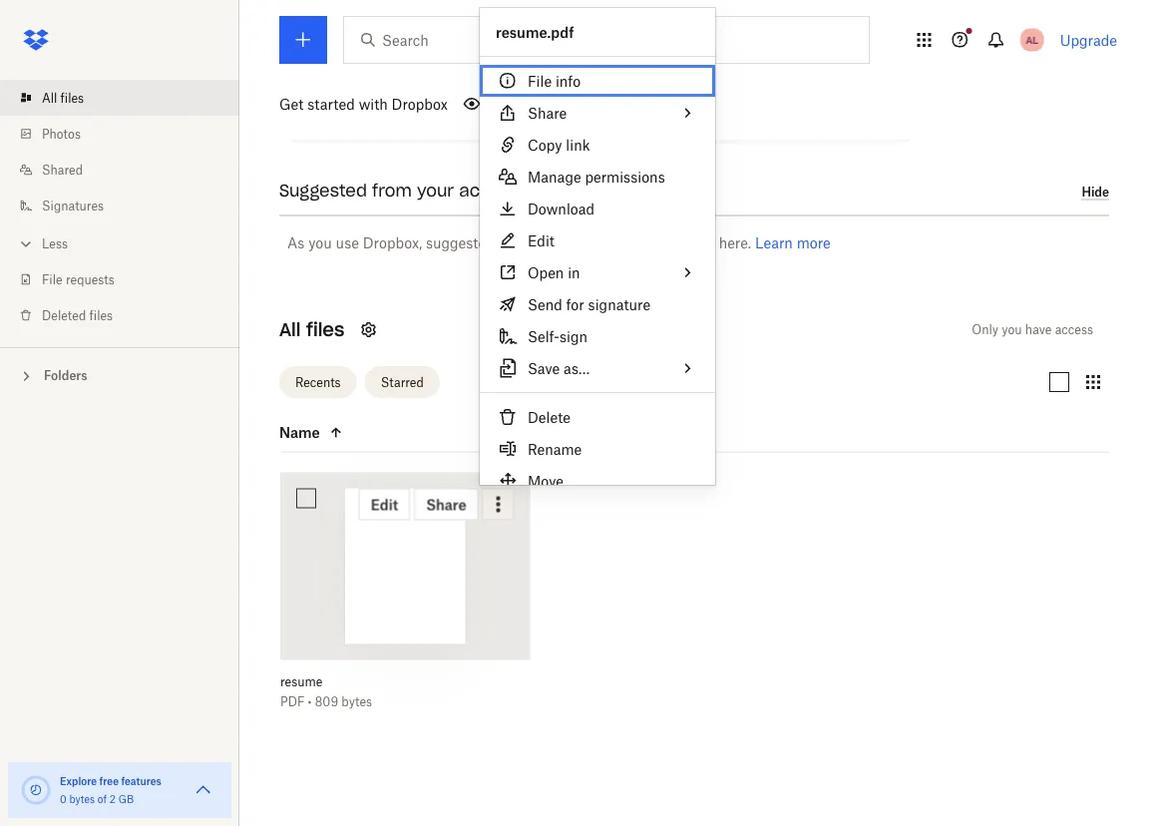 Task type: describe. For each thing, give the bounding box(es) containing it.
all files inside list item
[[42, 90, 84, 105]]

resume.pdf
[[496, 23, 574, 40]]

folders button
[[0, 360, 239, 390]]

to
[[403, 46, 415, 61]]

you for use
[[308, 235, 332, 252]]

suggested
[[426, 235, 495, 252]]

offline
[[493, 46, 529, 61]]

suggested
[[279, 181, 367, 202]]

have
[[1026, 323, 1052, 338]]

dropbox image
[[16, 20, 56, 60]]

all inside all files link
[[42, 90, 57, 105]]

files inside install on desktop to work on files offline and stay synced.
[[466, 46, 490, 61]]

photos link
[[16, 116, 239, 152]]

upgrade link
[[1060, 31, 1118, 48]]

share for share
[[528, 104, 567, 121]]

access.
[[625, 66, 666, 81]]

self-sign menu item
[[480, 320, 715, 352]]

deleted
[[42, 308, 86, 323]]

for
[[566, 296, 585, 313]]

files up recents
[[306, 319, 345, 342]]

share files with anyone and control edit or view access.
[[625, 46, 893, 81]]

open in
[[528, 264, 580, 281]]

rename menu item
[[480, 433, 715, 465]]

synced.
[[326, 66, 369, 81]]

in
[[568, 264, 580, 281]]

open
[[528, 264, 564, 281]]

with for files
[[688, 46, 713, 61]]

suggested from your activity
[[279, 181, 521, 202]]

files inside list item
[[60, 90, 84, 105]]

desktop
[[355, 46, 400, 61]]

and inside share files with anyone and control edit or view access.
[[760, 46, 782, 61]]

as
[[287, 235, 305, 252]]

rename
[[528, 441, 582, 458]]

1 horizontal spatial all files
[[279, 319, 345, 342]]

recents
[[295, 375, 341, 390]]

learn
[[755, 235, 793, 252]]

files inside share files with anyone and control edit or view access.
[[661, 46, 685, 61]]

get
[[279, 95, 304, 112]]

use
[[336, 235, 359, 252]]

info
[[556, 72, 581, 89]]

download menu item
[[480, 193, 715, 225]]

of
[[98, 793, 107, 805]]

file for file info
[[528, 72, 552, 89]]

dropbox
[[392, 95, 448, 112]]

link
[[566, 136, 590, 153]]

809
[[315, 695, 338, 710]]

save as…
[[528, 360, 590, 377]]

as you use dropbox, suggested items will automatically show up here. learn more
[[287, 235, 831, 252]]

anyone
[[716, 46, 757, 61]]

file info menu item
[[480, 65, 715, 97]]

bytes for 809
[[342, 695, 372, 710]]

manage permissions
[[528, 168, 665, 185]]

gb
[[118, 793, 134, 805]]

show
[[660, 235, 694, 252]]

resume button
[[280, 675, 487, 691]]

copy
[[528, 136, 562, 153]]

signatures
[[42, 198, 104, 213]]

copy link menu item
[[480, 129, 715, 161]]

•
[[308, 695, 312, 710]]

bytes for 0
[[69, 793, 95, 805]]

you for have
[[1002, 323, 1022, 338]]

starred
[[381, 375, 424, 390]]

and inside install on desktop to work on files offline and stay synced.
[[532, 46, 553, 61]]

send for signature menu item
[[480, 288, 715, 320]]

delete menu item
[[480, 401, 715, 433]]

up
[[698, 235, 715, 252]]

access
[[1055, 323, 1094, 338]]

work
[[418, 46, 446, 61]]

control
[[785, 46, 824, 61]]

1 horizontal spatial all
[[279, 319, 301, 342]]

open in menu item
[[480, 256, 715, 288]]

name button
[[279, 421, 447, 445]]

here.
[[719, 235, 752, 252]]

less image
[[16, 234, 36, 254]]

from
[[372, 181, 412, 202]]

started
[[308, 95, 355, 112]]

install
[[299, 46, 334, 61]]

move
[[528, 472, 564, 489]]



Task type: vqa. For each thing, say whether or not it's contained in the screenshot.
automation to the left
no



Task type: locate. For each thing, give the bounding box(es) containing it.
you left have
[[1002, 323, 1022, 338]]

manage
[[528, 168, 581, 185]]

1 horizontal spatial share
[[625, 46, 658, 61]]

1 vertical spatial you
[[1002, 323, 1022, 338]]

1 vertical spatial all files
[[279, 319, 345, 342]]

2 on from the left
[[449, 46, 463, 61]]

0 horizontal spatial on
[[338, 46, 352, 61]]

file
[[528, 72, 552, 89], [42, 272, 63, 287]]

get started with dropbox
[[279, 95, 448, 112]]

sign
[[560, 328, 588, 345]]

pdf
[[280, 695, 305, 710]]

signatures link
[[16, 188, 239, 224]]

files
[[466, 46, 490, 61], [661, 46, 685, 61], [60, 90, 84, 105], [89, 308, 113, 323], [306, 319, 345, 342]]

manage permissions menu item
[[480, 161, 715, 193]]

delete
[[528, 409, 571, 426]]

save
[[528, 360, 560, 377]]

folders
[[44, 368, 87, 383]]

and left control
[[760, 46, 782, 61]]

copy link
[[528, 136, 590, 153]]

deleted files link
[[16, 297, 239, 333]]

1 horizontal spatial and
[[760, 46, 782, 61]]

bytes right '809'
[[342, 695, 372, 710]]

permissions
[[585, 168, 665, 185]]

you right as
[[308, 235, 332, 252]]

0 horizontal spatial you
[[308, 235, 332, 252]]

0 horizontal spatial with
[[359, 95, 388, 112]]

1 horizontal spatial file
[[528, 72, 552, 89]]

file requests link
[[16, 261, 239, 297]]

on right work
[[449, 46, 463, 61]]

file, resume.pdf row
[[280, 473, 531, 724]]

file for file requests
[[42, 272, 63, 287]]

share menu item
[[480, 97, 715, 129]]

files left offline
[[466, 46, 490, 61]]

0 vertical spatial all files
[[42, 90, 84, 105]]

edit
[[528, 232, 555, 249]]

1 vertical spatial file
[[42, 272, 63, 287]]

name
[[279, 425, 320, 442]]

file inside menu item
[[528, 72, 552, 89]]

file requests
[[42, 272, 115, 287]]

and down the resume.pdf
[[532, 46, 553, 61]]

1 vertical spatial bytes
[[69, 793, 95, 805]]

stay
[[299, 66, 323, 81]]

on up synced.
[[338, 46, 352, 61]]

photos
[[42, 126, 81, 141]]

0 horizontal spatial share
[[528, 104, 567, 121]]

with down synced.
[[359, 95, 388, 112]]

share up access.
[[625, 46, 658, 61]]

0 horizontal spatial and
[[532, 46, 553, 61]]

1 and from the left
[[532, 46, 553, 61]]

with for started
[[359, 95, 388, 112]]

list
[[0, 68, 239, 347]]

learn more link
[[755, 235, 831, 252]]

share inside share files with anyone and control edit or view access.
[[625, 46, 658, 61]]

explore free features 0 bytes of 2 gb
[[60, 775, 162, 805]]

items
[[499, 235, 535, 252]]

and
[[532, 46, 553, 61], [760, 46, 782, 61]]

free
[[99, 775, 119, 787]]

dropbox,
[[363, 235, 422, 252]]

only
[[972, 323, 999, 338]]

less
[[42, 236, 68, 251]]

1 horizontal spatial with
[[688, 46, 713, 61]]

2
[[110, 793, 116, 805]]

0 horizontal spatial all files
[[42, 90, 84, 105]]

resume pdf • 809 bytes
[[280, 675, 372, 710]]

requests
[[66, 272, 115, 287]]

resume
[[280, 675, 323, 690]]

0 vertical spatial you
[[308, 235, 332, 252]]

all files list item
[[0, 80, 239, 116]]

only you have access
[[972, 323, 1094, 338]]

self-sign
[[528, 328, 588, 345]]

bytes down explore
[[69, 793, 95, 805]]

you
[[308, 235, 332, 252], [1002, 323, 1022, 338]]

files up access.
[[661, 46, 685, 61]]

all files up recents
[[279, 319, 345, 342]]

2 and from the left
[[760, 46, 782, 61]]

automatically
[[566, 235, 656, 252]]

bytes inside explore free features 0 bytes of 2 gb
[[69, 793, 95, 805]]

0 vertical spatial file
[[528, 72, 552, 89]]

signature
[[588, 296, 651, 313]]

shared link
[[16, 152, 239, 188]]

more
[[797, 235, 831, 252]]

0
[[60, 793, 67, 805]]

shared
[[42, 162, 83, 177]]

files right deleted
[[89, 308, 113, 323]]

file left info
[[528, 72, 552, 89]]

0 vertical spatial all
[[42, 90, 57, 105]]

share up copy
[[528, 104, 567, 121]]

0 horizontal spatial file
[[42, 272, 63, 287]]

with inside share files with anyone and control edit or view access.
[[688, 46, 713, 61]]

with left "anyone"
[[688, 46, 713, 61]]

0 horizontal spatial bytes
[[69, 793, 95, 805]]

0 vertical spatial share
[[625, 46, 658, 61]]

1 horizontal spatial bytes
[[342, 695, 372, 710]]

explore
[[60, 775, 97, 787]]

0 horizontal spatial all
[[42, 90, 57, 105]]

move menu item
[[480, 465, 715, 497]]

upgrade
[[1060, 31, 1118, 48]]

edit menu item
[[480, 225, 715, 256]]

share for share files with anyone and control edit or view access.
[[625, 46, 658, 61]]

send
[[528, 296, 562, 313]]

bytes
[[342, 695, 372, 710], [69, 793, 95, 805]]

will
[[539, 235, 563, 252]]

recents button
[[279, 367, 357, 399]]

all files link
[[16, 80, 239, 116]]

save as… menu item
[[480, 352, 715, 384]]

1 horizontal spatial on
[[449, 46, 463, 61]]

with
[[688, 46, 713, 61], [359, 95, 388, 112]]

1 horizontal spatial you
[[1002, 323, 1022, 338]]

0 vertical spatial bytes
[[342, 695, 372, 710]]

features
[[121, 775, 162, 787]]

all
[[42, 90, 57, 105], [279, 319, 301, 342]]

self-
[[528, 328, 560, 345]]

1 vertical spatial all
[[279, 319, 301, 342]]

view
[[867, 46, 893, 61]]

your
[[417, 181, 454, 202]]

all files
[[42, 90, 84, 105], [279, 319, 345, 342]]

file inside list
[[42, 272, 63, 287]]

install on desktop to work on files offline and stay synced.
[[299, 46, 553, 81]]

as…
[[564, 360, 590, 377]]

list containing all files
[[0, 68, 239, 347]]

0 vertical spatial with
[[688, 46, 713, 61]]

1 vertical spatial share
[[528, 104, 567, 121]]

activity
[[459, 181, 521, 202]]

deleted files
[[42, 308, 113, 323]]

file info
[[528, 72, 581, 89]]

name column header
[[279, 421, 479, 445]]

all up recents
[[279, 319, 301, 342]]

share inside menu item
[[528, 104, 567, 121]]

quota usage element
[[20, 774, 52, 806]]

1 vertical spatial with
[[359, 95, 388, 112]]

all up photos
[[42, 90, 57, 105]]

files up photos
[[60, 90, 84, 105]]

all files up photos
[[42, 90, 84, 105]]

send for signature
[[528, 296, 651, 313]]

bytes inside the resume pdf • 809 bytes
[[342, 695, 372, 710]]

edit
[[828, 46, 849, 61]]

starred button
[[365, 367, 440, 399]]

file down less
[[42, 272, 63, 287]]

1 on from the left
[[338, 46, 352, 61]]



